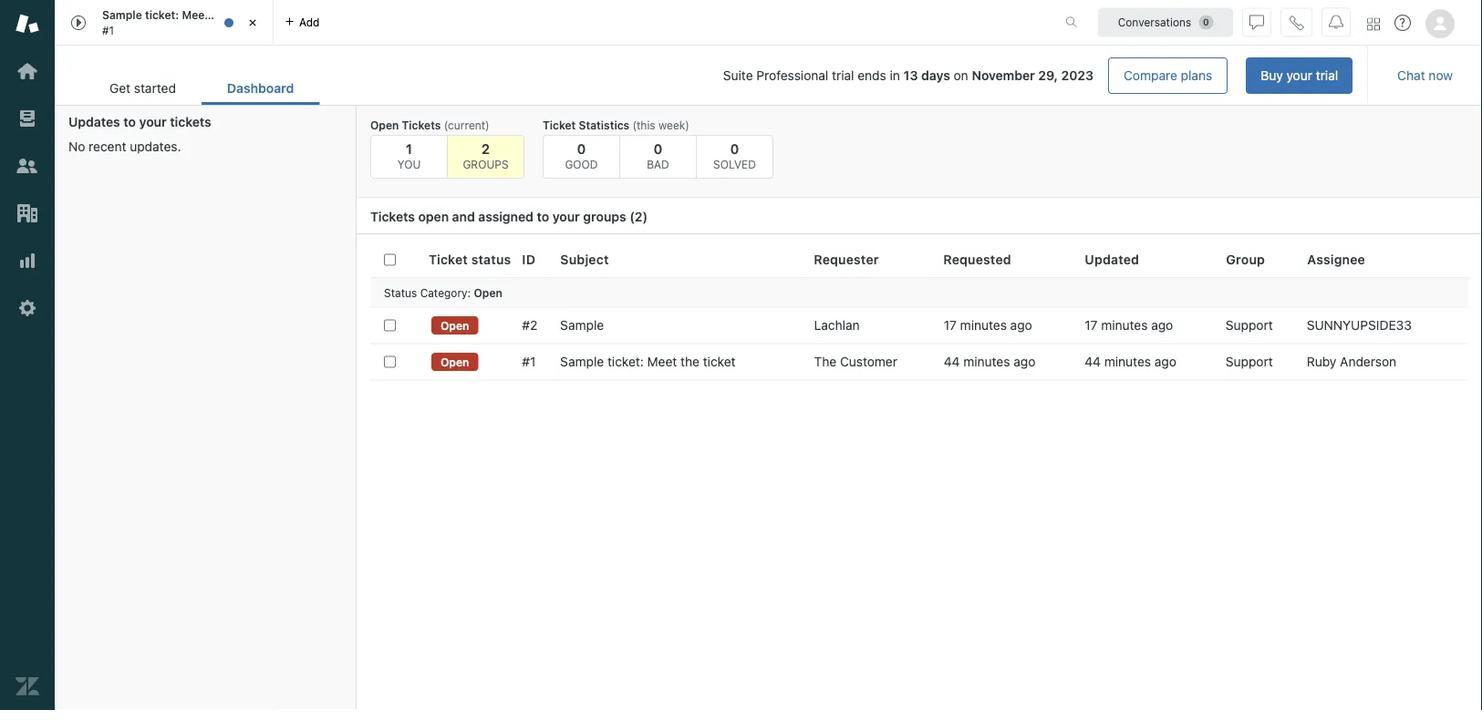 Task type: describe. For each thing, give the bounding box(es) containing it.
1 you
[[397, 140, 421, 171]]

sample for sample ticket: meet the ticket #1
[[102, 9, 142, 22]]

groups
[[463, 158, 509, 171]]

chat now
[[1398, 68, 1453, 83]]

requested
[[944, 252, 1011, 267]]

0 for 0 good
[[577, 140, 586, 156]]

open
[[418, 209, 449, 224]]

views image
[[16, 107, 39, 130]]

professional
[[757, 68, 829, 83]]

assigned
[[478, 209, 534, 224]]

section containing compare plans
[[334, 57, 1353, 94]]

organizations image
[[16, 202, 39, 225]]

2 inside 2 groups
[[482, 140, 490, 156]]

ruby anderson
[[1307, 354, 1397, 369]]

sample ticket: meet the ticket link
[[560, 354, 736, 370]]

lachlan
[[814, 318, 860, 333]]

days
[[921, 68, 950, 83]]

#1 inside grid
[[522, 354, 536, 369]]

tab list containing get started
[[84, 71, 320, 105]]

subject
[[560, 252, 609, 267]]

Select All Tickets checkbox
[[384, 254, 396, 266]]

assignee
[[1308, 252, 1366, 267]]

chat
[[1398, 68, 1425, 83]]

week)
[[659, 119, 690, 131]]

buy your trial button
[[1246, 57, 1353, 94]]

support for ruby anderson
[[1226, 354, 1273, 369]]

reporting image
[[16, 249, 39, 273]]

1 horizontal spatial your
[[553, 209, 580, 224]]

sample for sample
[[560, 318, 604, 333]]

buy your trial
[[1261, 68, 1338, 83]]

1 17 from the left
[[944, 318, 957, 333]]

tickets open and assigned to your groups ( 2 )
[[370, 209, 648, 224]]

meet for sample ticket: meet the ticket #1
[[182, 9, 209, 22]]

updates.
[[130, 139, 181, 154]]

sample ticket: meet the ticket
[[560, 354, 736, 369]]

started
[[134, 81, 176, 96]]

ticket statistics (this week)
[[543, 119, 690, 131]]

the for sample ticket: meet the ticket #1
[[212, 9, 229, 22]]

2 17 from the left
[[1085, 318, 1098, 333]]

tickets
[[170, 114, 211, 130]]

on
[[954, 68, 968, 83]]

status
[[471, 252, 511, 267]]

dashboard
[[227, 81, 294, 96]]

updated
[[1085, 252, 1139, 267]]

sample for sample ticket: meet the ticket
[[560, 354, 604, 369]]

(current)
[[444, 119, 490, 131]]

compare plans button
[[1108, 57, 1228, 94]]

ends
[[858, 68, 886, 83]]

tabs tab list
[[55, 0, 1046, 46]]

updates to your tickets
[[68, 114, 211, 130]]

:
[[468, 286, 471, 299]]

no
[[68, 139, 85, 154]]

statistics
[[579, 119, 630, 131]]

solved
[[713, 158, 756, 171]]

admin image
[[16, 296, 39, 320]]

customer
[[840, 354, 898, 369]]

0 vertical spatial tickets
[[402, 119, 441, 131]]

updates
[[68, 114, 120, 130]]

status
[[384, 286, 417, 299]]

sunnyupside33
[[1307, 318, 1412, 333]]

suite
[[723, 68, 753, 83]]

0 bad
[[647, 140, 669, 171]]

get started tab
[[84, 71, 202, 105]]

2 groups
[[463, 140, 509, 171]]

compare
[[1124, 68, 1177, 83]]



Task type: vqa. For each thing, say whether or not it's contained in the screenshot.
3 min
no



Task type: locate. For each thing, give the bounding box(es) containing it.
0 vertical spatial ticket
[[543, 119, 576, 131]]

17 down updated
[[1085, 318, 1098, 333]]

trial for your
[[1316, 68, 1338, 83]]

support
[[1226, 318, 1273, 333], [1226, 354, 1273, 369]]

2 horizontal spatial your
[[1287, 68, 1313, 83]]

0 up good
[[577, 140, 586, 156]]

0 vertical spatial sample
[[102, 9, 142, 22]]

1 horizontal spatial the
[[681, 354, 700, 369]]

#1 down #2
[[522, 354, 536, 369]]

plans
[[1181, 68, 1212, 83]]

grid containing ticket status
[[357, 242, 1482, 711]]

1 horizontal spatial 44
[[1085, 354, 1101, 369]]

2 44 from the left
[[1085, 354, 1101, 369]]

2 vertical spatial sample
[[560, 354, 604, 369]]

2 support from the top
[[1226, 354, 1273, 369]]

status category : open
[[384, 286, 502, 299]]

0 horizontal spatial 2
[[482, 140, 490, 156]]

to right assigned
[[537, 209, 549, 224]]

you
[[397, 158, 421, 171]]

sample ticket: meet the ticket #1
[[102, 9, 263, 36]]

#1 up get
[[102, 24, 114, 36]]

1 horizontal spatial 0
[[654, 140, 663, 156]]

#1
[[102, 24, 114, 36], [522, 354, 536, 369]]

1 vertical spatial ticket
[[703, 354, 736, 369]]

open tickets (current)
[[370, 119, 490, 131]]

ticket for ticket statistics (this week)
[[543, 119, 576, 131]]

sample inside sample ticket: meet the ticket #1
[[102, 9, 142, 22]]

1 44 from the left
[[944, 354, 960, 369]]

to up the "no recent updates."
[[123, 114, 136, 130]]

1 vertical spatial 2
[[635, 209, 643, 224]]

0 horizontal spatial 17
[[944, 318, 957, 333]]

sample down sample link
[[560, 354, 604, 369]]

)
[[643, 209, 648, 224]]

add
[[299, 16, 320, 29]]

November 29, 2023 text field
[[972, 68, 1094, 83]]

0 up bad
[[654, 140, 663, 156]]

chat now button
[[1383, 57, 1468, 94]]

support down the group
[[1226, 318, 1273, 333]]

1 horizontal spatial to
[[537, 209, 549, 224]]

1 horizontal spatial 17 minutes ago
[[1085, 318, 1173, 333]]

group
[[1226, 252, 1265, 267]]

sample link
[[560, 317, 604, 334]]

2 up the groups
[[482, 140, 490, 156]]

compare plans
[[1124, 68, 1212, 83]]

17
[[944, 318, 957, 333], [1085, 318, 1098, 333]]

section
[[334, 57, 1353, 94]]

your inside buy your trial button
[[1287, 68, 1313, 83]]

trial
[[1316, 68, 1338, 83], [832, 68, 854, 83]]

0 horizontal spatial trial
[[832, 68, 854, 83]]

main element
[[0, 0, 55, 711]]

0 horizontal spatial to
[[123, 114, 136, 130]]

ticket up 0 good on the top of page
[[543, 119, 576, 131]]

1 vertical spatial #1
[[522, 354, 536, 369]]

0 vertical spatial to
[[123, 114, 136, 130]]

tickets up the 1
[[402, 119, 441, 131]]

0 horizontal spatial meet
[[182, 9, 209, 22]]

2 horizontal spatial 0
[[730, 140, 739, 156]]

minutes
[[960, 318, 1007, 333], [1101, 318, 1148, 333], [963, 354, 1010, 369], [1104, 354, 1151, 369]]

ticket
[[232, 9, 263, 22], [703, 354, 736, 369]]

44 minutes ago
[[944, 354, 1036, 369], [1085, 354, 1177, 369]]

ticket for ticket status
[[429, 252, 468, 267]]

ticket status
[[429, 252, 511, 267]]

0 inside 0 bad
[[654, 140, 663, 156]]

0 vertical spatial ticket
[[232, 9, 263, 22]]

tickets left open
[[370, 209, 415, 224]]

1 vertical spatial the
[[681, 354, 700, 369]]

sample right #2
[[560, 318, 604, 333]]

get
[[109, 81, 131, 96]]

conversations button
[[1098, 8, 1233, 37]]

1 trial from the left
[[1316, 68, 1338, 83]]

zendesk products image
[[1367, 18, 1380, 31]]

your up updates.
[[139, 114, 167, 130]]

29,
[[1038, 68, 1058, 83]]

conversations
[[1118, 16, 1192, 29]]

1 horizontal spatial 44 minutes ago
[[1085, 354, 1177, 369]]

open
[[370, 119, 399, 131], [474, 286, 502, 299], [441, 319, 469, 332], [441, 356, 469, 369]]

0 horizontal spatial the
[[212, 9, 229, 22]]

0 vertical spatial your
[[1287, 68, 1313, 83]]

#2
[[522, 318, 538, 333]]

bad
[[647, 158, 669, 171]]

tickets
[[402, 119, 441, 131], [370, 209, 415, 224]]

1 vertical spatial ticket
[[429, 252, 468, 267]]

trial for professional
[[832, 68, 854, 83]]

category
[[420, 286, 468, 299]]

the
[[212, 9, 229, 22], [681, 354, 700, 369]]

0 horizontal spatial your
[[139, 114, 167, 130]]

ticket for sample ticket: meet the ticket #1
[[232, 9, 263, 22]]

1 vertical spatial to
[[537, 209, 549, 224]]

2 vertical spatial your
[[553, 209, 580, 224]]

ticket
[[543, 119, 576, 131], [429, 252, 468, 267]]

1 horizontal spatial 2
[[635, 209, 643, 224]]

ticket:
[[145, 9, 179, 22], [607, 354, 644, 369]]

0 vertical spatial #1
[[102, 24, 114, 36]]

to
[[123, 114, 136, 130], [537, 209, 549, 224]]

tab containing sample ticket: meet the ticket
[[55, 0, 274, 46]]

0 horizontal spatial 44
[[944, 354, 960, 369]]

1 horizontal spatial meet
[[647, 354, 677, 369]]

in
[[890, 68, 900, 83]]

None checkbox
[[384, 320, 396, 332], [384, 356, 396, 368], [384, 320, 396, 332], [384, 356, 396, 368]]

trial down notifications image
[[1316, 68, 1338, 83]]

now
[[1429, 68, 1453, 83]]

1 support from the top
[[1226, 318, 1273, 333]]

13
[[904, 68, 918, 83]]

0 up solved at the top of page
[[730, 140, 739, 156]]

1 vertical spatial sample
[[560, 318, 604, 333]]

1 horizontal spatial trial
[[1316, 68, 1338, 83]]

2023
[[1061, 68, 1094, 83]]

1 horizontal spatial ticket:
[[607, 354, 644, 369]]

ruby
[[1307, 354, 1337, 369]]

1 vertical spatial tickets
[[370, 209, 415, 224]]

button displays agent's chat status as invisible. image
[[1250, 15, 1264, 30]]

ticket: for sample ticket: meet the ticket
[[607, 354, 644, 369]]

close image
[[244, 14, 262, 32]]

0 inside 0 solved
[[730, 140, 739, 156]]

0 vertical spatial the
[[212, 9, 229, 22]]

1 17 minutes ago from the left
[[944, 318, 1032, 333]]

sample
[[102, 9, 142, 22], [560, 318, 604, 333], [560, 354, 604, 369]]

2 trial from the left
[[832, 68, 854, 83]]

0 inside 0 good
[[577, 140, 586, 156]]

add button
[[274, 0, 331, 45]]

ticket up 'category'
[[429, 252, 468, 267]]

3 0 from the left
[[730, 140, 739, 156]]

2 right groups
[[635, 209, 643, 224]]

id
[[522, 252, 536, 267]]

1
[[406, 140, 412, 156]]

0 for 0 solved
[[730, 140, 739, 156]]

no recent updates.
[[68, 139, 181, 154]]

ticket for sample ticket: meet the ticket
[[703, 354, 736, 369]]

tab
[[55, 0, 274, 46]]

0
[[577, 140, 586, 156], [654, 140, 663, 156], [730, 140, 739, 156]]

0 horizontal spatial 17 minutes ago
[[944, 318, 1032, 333]]

2 0 from the left
[[654, 140, 663, 156]]

1 44 minutes ago from the left
[[944, 354, 1036, 369]]

(
[[630, 209, 635, 224]]

buy
[[1261, 68, 1283, 83]]

the
[[814, 354, 837, 369]]

17 minutes ago down requested
[[944, 318, 1032, 333]]

meet for sample ticket: meet the ticket
[[647, 354, 677, 369]]

0 vertical spatial meet
[[182, 9, 209, 22]]

requester
[[814, 252, 879, 267]]

the inside sample ticket: meet the ticket #1
[[212, 9, 229, 22]]

17 minutes ago
[[944, 318, 1032, 333], [1085, 318, 1173, 333]]

1 vertical spatial support
[[1226, 354, 1273, 369]]

get started
[[109, 81, 176, 96]]

the inside grid
[[681, 354, 700, 369]]

0 horizontal spatial 44 minutes ago
[[944, 354, 1036, 369]]

#1 inside sample ticket: meet the ticket #1
[[102, 24, 114, 36]]

1 vertical spatial ticket:
[[607, 354, 644, 369]]

ticket inside sample ticket: meet the ticket #1
[[232, 9, 263, 22]]

ticket: for sample ticket: meet the ticket #1
[[145, 9, 179, 22]]

support for sunnyupside33
[[1226, 318, 1273, 333]]

17 minutes ago down updated
[[1085, 318, 1173, 333]]

2 17 minutes ago from the left
[[1085, 318, 1173, 333]]

1 horizontal spatial ticket
[[703, 354, 736, 369]]

good
[[565, 158, 598, 171]]

and
[[452, 209, 475, 224]]

1 vertical spatial meet
[[647, 354, 677, 369]]

ticket: inside sample ticket: meet the ticket #1
[[145, 9, 179, 22]]

44
[[944, 354, 960, 369], [1085, 354, 1101, 369]]

0 solved
[[713, 140, 756, 171]]

1 0 from the left
[[577, 140, 586, 156]]

0 horizontal spatial ticket
[[429, 252, 468, 267]]

the for sample ticket: meet the ticket
[[681, 354, 700, 369]]

trial inside button
[[1316, 68, 1338, 83]]

0 horizontal spatial ticket:
[[145, 9, 179, 22]]

zendesk image
[[16, 675, 39, 699]]

0 horizontal spatial #1
[[102, 24, 114, 36]]

0 vertical spatial support
[[1226, 318, 1273, 333]]

0 for 0 bad
[[654, 140, 663, 156]]

the customer
[[814, 354, 898, 369]]

support left the ruby
[[1226, 354, 1273, 369]]

1 vertical spatial your
[[139, 114, 167, 130]]

grid
[[357, 242, 1482, 711]]

0 horizontal spatial 0
[[577, 140, 586, 156]]

(this
[[633, 119, 656, 131]]

1 horizontal spatial ticket
[[543, 119, 576, 131]]

2 44 minutes ago from the left
[[1085, 354, 1177, 369]]

0 vertical spatial 2
[[482, 140, 490, 156]]

customers image
[[16, 154, 39, 178]]

notifications image
[[1329, 15, 1344, 30]]

zendesk support image
[[16, 12, 39, 36]]

tab list
[[84, 71, 320, 105]]

0 good
[[565, 140, 598, 171]]

suite professional trial ends in 13 days on november 29, 2023
[[723, 68, 1094, 83]]

recent
[[89, 139, 126, 154]]

groups
[[583, 209, 626, 224]]

get started image
[[16, 59, 39, 83]]

anderson
[[1340, 354, 1397, 369]]

meet inside sample ticket: meet the ticket #1
[[182, 9, 209, 22]]

1 horizontal spatial 17
[[1085, 318, 1098, 333]]

sample up get
[[102, 9, 142, 22]]

0 vertical spatial ticket:
[[145, 9, 179, 22]]

1 horizontal spatial #1
[[522, 354, 536, 369]]

your left groups
[[553, 209, 580, 224]]

17 down requested
[[944, 318, 957, 333]]

get help image
[[1395, 15, 1411, 31]]

trial left ends
[[832, 68, 854, 83]]

november
[[972, 68, 1035, 83]]

0 horizontal spatial ticket
[[232, 9, 263, 22]]

your right buy
[[1287, 68, 1313, 83]]



